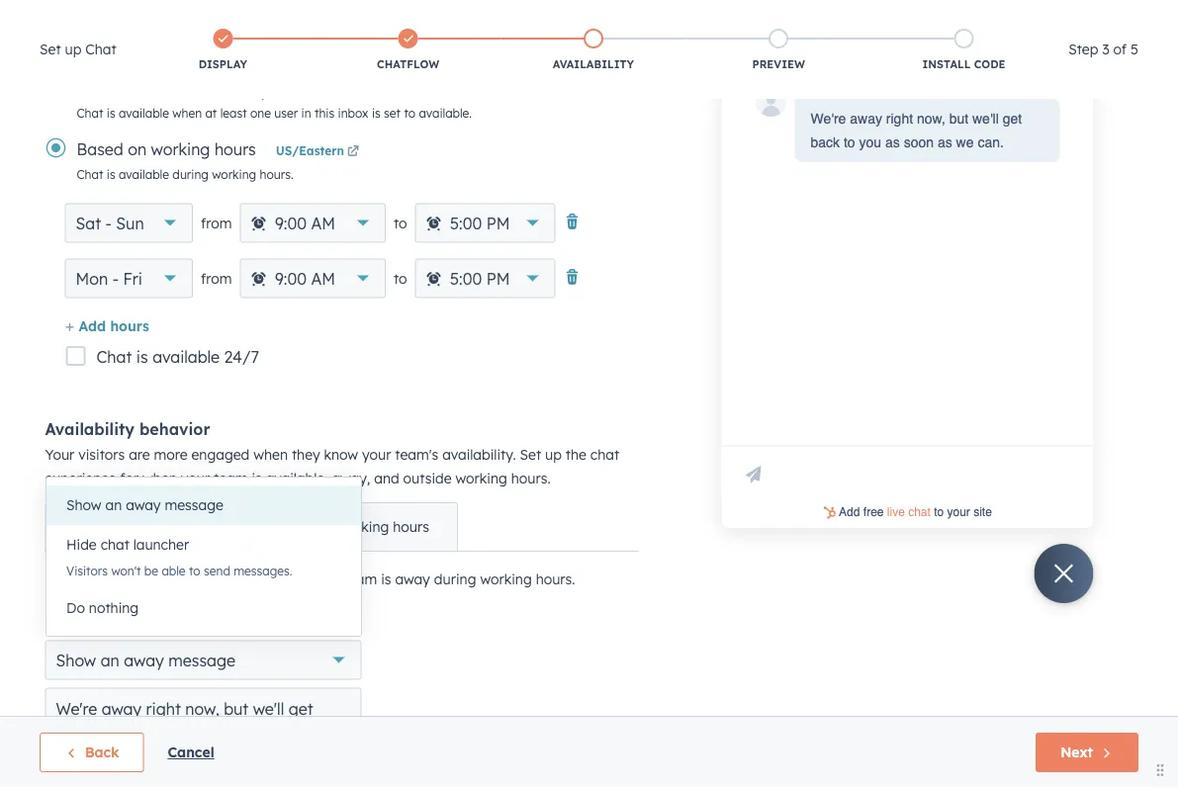 Task type: locate. For each thing, give the bounding box(es) containing it.
1 vertical spatial -
[[112, 269, 119, 289]]

sat - sun
[[76, 214, 144, 233]]

install code
[[922, 57, 1006, 71]]

hide chat launcher visitors won't be able to send messages.
[[66, 536, 292, 578]]

1 vertical spatial behavior
[[113, 616, 175, 633]]

hours down least
[[215, 139, 256, 159]]

1 5:00 from the top
[[450, 214, 482, 233]]

1 vertical spatial pm
[[486, 269, 510, 289]]

away down customize
[[72, 616, 109, 633]]

2 5:00 from the top
[[450, 269, 482, 289]]

0 horizontal spatial for
[[120, 470, 139, 488]]

show an away message tab panel
[[45, 551, 639, 788]]

based for based on working hours
[[77, 139, 123, 159]]

on for working
[[128, 139, 147, 159]]

- for sun
[[105, 214, 112, 233]]

0 horizontal spatial availability
[[45, 420, 135, 440]]

from up 24/7
[[201, 270, 232, 287]]

0 vertical spatial 9:00 am button
[[240, 204, 386, 243]]

1 horizontal spatial -
[[112, 269, 119, 289]]

0 vertical spatial message
[[165, 497, 223, 514]]

0 horizontal spatial as
[[885, 135, 900, 151]]

1 vertical spatial 9:00 am button
[[240, 259, 386, 299]]

availability behavior your visitors are more engaged when they know your team's availability. set up the chat experience for when your team is available, away, and outside working hours.
[[45, 420, 619, 488]]

an
[[105, 497, 122, 514], [101, 651, 119, 671]]

0 vertical spatial -
[[105, 214, 112, 233]]

your up and
[[362, 447, 391, 464]]

1 5:00 pm button from the top
[[415, 204, 555, 243]]

preview
[[752, 57, 805, 71]]

an up available
[[105, 497, 122, 514]]

1 vertical spatial chat
[[101, 536, 130, 553]]

available for chat is available 24/7
[[152, 348, 220, 367]]

show an away message up launcher
[[66, 497, 223, 514]]

we're
[[811, 111, 846, 127]]

behavior inside show an away message tab panel
[[113, 616, 175, 633]]

1 horizontal spatial during
[[434, 571, 476, 589]]

mon - fri
[[76, 269, 142, 289]]

2 vertical spatial chat
[[141, 571, 170, 589]]

add
[[79, 318, 106, 335]]

for inside availability behavior your visitors are more engaged when they know your team's availability. set up the chat experience for when your team is available, away, and outside working hours.
[[120, 470, 139, 488]]

working inside availability behavior your visitors are more engaged when they know your team's availability. set up the chat experience for when your team is available, away, and outside working hours.
[[456, 470, 507, 488]]

2 as from the left
[[938, 135, 952, 151]]

2 5:00 pm button from the top
[[415, 259, 555, 299]]

2 9:00 am from the top
[[275, 269, 335, 289]]

1 from from the top
[[201, 215, 232, 232]]

hours
[[215, 139, 256, 159], [110, 318, 149, 335], [393, 519, 429, 536]]

as right you
[[885, 135, 900, 151]]

0 vertical spatial 5:00
[[450, 214, 482, 233]]

0 vertical spatial team
[[214, 470, 248, 488]]

cancel button
[[168, 741, 214, 765]]

at
[[205, 106, 217, 121]]

0 horizontal spatial hours
[[110, 318, 149, 335]]

list
[[130, 25, 1057, 76]]

chat inside show an away message tab panel
[[141, 571, 170, 589]]

1 vertical spatial message
[[168, 651, 235, 671]]

availability for availability
[[553, 57, 634, 71]]

for right send
[[249, 571, 268, 589]]

hide chat launcher button
[[46, 525, 361, 565]]

0 vertical spatial up
[[65, 41, 81, 58]]

chat inside "hide chat launcher visitors won't be able to send messages."
[[101, 536, 130, 553]]

user left in
[[274, 106, 298, 121]]

your down the outside
[[310, 571, 339, 589]]

0 horizontal spatial -
[[105, 214, 112, 233]]

hubspot-live-chat-viral-iframe element
[[726, 504, 1090, 524]]

1 pm from the top
[[486, 214, 510, 233]]

1 vertical spatial 9:00
[[275, 269, 307, 289]]

engaged
[[191, 447, 250, 464]]

1 5:00 pm from the top
[[450, 214, 510, 233]]

message up away
[[165, 497, 223, 514]]

from
[[201, 215, 232, 232], [201, 270, 232, 287]]

upgrade
[[768, 9, 823, 26]]

2 vertical spatial your
[[310, 571, 339, 589]]

the inside availability behavior your visitors are more engaged when they know your team's availability. set up the chat experience for when your team is available, away, and outside working hours.
[[566, 447, 587, 464]]

next
[[1061, 744, 1093, 761]]

chat
[[85, 41, 116, 58], [77, 106, 103, 121], [77, 167, 103, 182], [96, 348, 132, 367]]

your
[[362, 447, 391, 464], [181, 470, 210, 488], [310, 571, 339, 589]]

away down outside working hours
[[395, 571, 430, 589]]

5
[[1131, 41, 1139, 58]]

hours right add
[[110, 318, 149, 335]]

up inside "set up chat" heading
[[65, 41, 81, 58]]

hours. inside show an away message tab panel
[[536, 571, 575, 589]]

0 vertical spatial for
[[120, 470, 139, 488]]

- left fri
[[112, 269, 119, 289]]

to inside based on user availability chat is available when at least one user in this inbox is set to available.
[[404, 106, 416, 121]]

user up based on working hours
[[151, 80, 183, 100]]

an down the set away behavior
[[101, 651, 119, 671]]

0 horizontal spatial chat
[[101, 536, 130, 553]]

9:00 am
[[275, 214, 335, 233], [275, 269, 335, 289]]

1 horizontal spatial your
[[310, 571, 339, 589]]

experience
[[45, 470, 116, 488], [174, 571, 245, 589]]

show down the set away behavior
[[56, 651, 96, 671]]

available left 24/7
[[152, 348, 220, 367]]

3
[[1102, 41, 1110, 58]]

behavior down be
[[113, 616, 175, 633]]

chat
[[590, 447, 619, 464], [101, 536, 130, 553], [141, 571, 170, 589]]

when left at
[[172, 106, 202, 121]]

1 vertical spatial 5:00 pm button
[[415, 259, 555, 299]]

for down are at left
[[120, 470, 139, 488]]

9:00 am button for sun
[[240, 204, 386, 243]]

message
[[165, 497, 223, 514], [168, 651, 235, 671]]

2 horizontal spatial chat
[[590, 447, 619, 464]]

0 vertical spatial your
[[362, 447, 391, 464]]

am for sun
[[311, 214, 335, 233]]

available up based on working hours
[[119, 106, 169, 121]]

2 vertical spatial set
[[45, 616, 67, 633]]

experience inside availability behavior your visitors are more engaged when they know your team's availability. set up the chat experience for when your team is available, away, and outside working hours.
[[45, 470, 116, 488]]

1 horizontal spatial for
[[249, 571, 268, 589]]

your
[[45, 447, 74, 464]]

0 vertical spatial 9:00 am
[[275, 214, 335, 233]]

install code list item
[[871, 25, 1057, 76]]

as left we on the right top of the page
[[938, 135, 952, 151]]

5:00
[[450, 214, 482, 233], [450, 269, 482, 289]]

1 vertical spatial up
[[545, 447, 562, 464]]

1 vertical spatial team
[[343, 571, 377, 589]]

away up launcher
[[126, 497, 161, 514]]

available inside based on user availability chat is available when at least one user in this inbox is set to available.
[[119, 106, 169, 121]]

1 vertical spatial show an away message
[[56, 651, 235, 671]]

1 vertical spatial based
[[77, 139, 123, 159]]

as
[[885, 135, 900, 151], [938, 135, 952, 151]]

0 vertical spatial 9:00
[[275, 214, 307, 233]]

1 9:00 am from the top
[[275, 214, 335, 233]]

but
[[949, 111, 969, 127]]

1 based from the top
[[77, 80, 123, 100]]

are
[[129, 447, 150, 464]]

1 vertical spatial availability
[[45, 420, 135, 440]]

1 vertical spatial an
[[101, 651, 119, 671]]

1 horizontal spatial chat
[[141, 571, 170, 589]]

availability inside 'list item'
[[553, 57, 634, 71]]

0 vertical spatial set
[[40, 41, 61, 58]]

2 vertical spatial available
[[152, 348, 220, 367]]

hours down the 'outside'
[[393, 519, 429, 536]]

1 vertical spatial the
[[117, 571, 138, 589]]

set for set away behavior
[[45, 616, 67, 633]]

message down do nothing button
[[168, 651, 235, 671]]

show
[[66, 497, 101, 514], [56, 651, 96, 671]]

2 pm from the top
[[486, 269, 510, 289]]

1 vertical spatial am
[[311, 269, 335, 289]]

working inside outside working hours link
[[337, 519, 389, 536]]

list containing display
[[130, 25, 1057, 76]]

based
[[77, 80, 123, 100], [77, 139, 123, 159]]

1 horizontal spatial the
[[566, 447, 587, 464]]

set inside show an away message tab panel
[[45, 616, 67, 633]]

the right availability.
[[566, 447, 587, 464]]

0 horizontal spatial experience
[[45, 470, 116, 488]]

able
[[162, 563, 186, 578]]

1 vertical spatial available
[[119, 167, 169, 182]]

availability inside availability behavior your visitors are more engaged when they know your team's availability. set up the chat experience for when your team is available, away, and outside working hours.
[[45, 420, 135, 440]]

2 am from the top
[[311, 269, 335, 289]]

is left set
[[372, 106, 381, 121]]

available down based on working hours
[[119, 167, 169, 182]]

2 5:00 pm from the top
[[450, 269, 510, 289]]

- right sat
[[105, 214, 112, 233]]

0 vertical spatial available
[[119, 106, 169, 121]]

away down the set away behavior
[[124, 651, 164, 671]]

settings link
[[964, 5, 988, 26]]

settings image
[[967, 8, 985, 26]]

1 horizontal spatial availability
[[553, 57, 634, 71]]

one
[[250, 106, 271, 121]]

is inside availability behavior your visitors are more engaged when they know your team's availability. set up the chat experience for when your team is available, away, and outside working hours.
[[252, 470, 262, 488]]

available.
[[419, 106, 472, 121]]

9:00 am for sat - sun
[[275, 214, 335, 233]]

0 vertical spatial the
[[566, 447, 587, 464]]

available
[[119, 106, 169, 121], [119, 167, 169, 182], [152, 348, 220, 367]]

2 based from the top
[[77, 139, 123, 159]]

0 vertical spatial pm
[[486, 214, 510, 233]]

experience down "hide chat launcher" button
[[174, 571, 245, 589]]

2 9:00 from the top
[[275, 269, 307, 289]]

for inside show an away message tab panel
[[249, 571, 268, 589]]

1 horizontal spatial experience
[[174, 571, 245, 589]]

outside
[[282, 519, 333, 536]]

show an away message
[[66, 497, 223, 514], [56, 651, 235, 671]]

tab list
[[45, 503, 458, 552]]

chatflow
[[377, 57, 439, 71]]

get
[[1003, 111, 1022, 127]]

experience down your
[[45, 470, 116, 488]]

pm
[[486, 214, 510, 233], [486, 269, 510, 289]]

9:00
[[275, 214, 307, 233], [275, 269, 307, 289]]

team down engaged
[[214, 470, 248, 488]]

agent says: we're away right now, but we'll get back to you as soon as we can. element
[[811, 107, 1044, 155]]

when down more
[[142, 470, 177, 488]]

is down add hours
[[136, 348, 148, 367]]

1 vertical spatial for
[[249, 571, 268, 589]]

behavior up more
[[139, 420, 210, 440]]

to inside we're away right now, but we'll get back to you as soon as we can.
[[844, 135, 855, 151]]

1 vertical spatial 9:00 am
[[275, 269, 335, 289]]

0 vertical spatial am
[[311, 214, 335, 233]]

2 from from the top
[[201, 270, 232, 287]]

1 vertical spatial from
[[201, 270, 232, 287]]

1 9:00 from the top
[[275, 214, 307, 233]]

0 vertical spatial chat
[[590, 447, 619, 464]]

0 vertical spatial show
[[66, 497, 101, 514]]

1 am from the top
[[311, 214, 335, 233]]

when
[[172, 106, 202, 121], [253, 447, 288, 464], [142, 470, 177, 488], [272, 571, 306, 589]]

5:00 for mon - fri
[[450, 269, 482, 289]]

0 vertical spatial on
[[128, 80, 147, 100]]

1 vertical spatial on
[[128, 139, 147, 159]]

list box
[[46, 478, 361, 636]]

preview list item
[[686, 25, 871, 76]]

on up chat is available during working hours.
[[128, 139, 147, 159]]

away
[[850, 111, 882, 127], [126, 497, 161, 514], [395, 571, 430, 589], [72, 616, 109, 633], [124, 651, 164, 671]]

availability
[[553, 57, 634, 71], [45, 420, 135, 440]]

we
[[956, 135, 974, 151]]

set
[[40, 41, 61, 58], [520, 447, 541, 464], [45, 616, 67, 633]]

0 vertical spatial availability
[[553, 57, 634, 71]]

1 horizontal spatial user
[[274, 106, 298, 121]]

0 vertical spatial hours
[[215, 139, 256, 159]]

2 on from the top
[[128, 139, 147, 159]]

tab list containing available
[[45, 503, 458, 552]]

0 horizontal spatial the
[[117, 571, 138, 589]]

is down outside working hours
[[381, 571, 391, 589]]

from for fri
[[201, 270, 232, 287]]

available for chat is available during working hours.
[[119, 167, 169, 182]]

2 9:00 am button from the top
[[240, 259, 386, 299]]

set inside heading
[[40, 41, 61, 58]]

1 vertical spatial user
[[274, 106, 298, 121]]

up
[[65, 41, 81, 58], [545, 447, 562, 464]]

away up you
[[850, 111, 882, 127]]

mon
[[76, 269, 108, 289]]

0 vertical spatial from
[[201, 215, 232, 232]]

0 vertical spatial 5:00 pm
[[450, 214, 510, 233]]

- inside popup button
[[105, 214, 112, 233]]

team down outside working hours link
[[343, 571, 377, 589]]

5:00 pm
[[450, 214, 510, 233], [450, 269, 510, 289]]

the
[[566, 447, 587, 464], [117, 571, 138, 589]]

in
[[301, 106, 311, 121]]

9:00 am for mon - fri
[[275, 269, 335, 289]]

1 vertical spatial your
[[181, 470, 210, 488]]

1 9:00 am button from the top
[[240, 204, 386, 243]]

menu item
[[924, 0, 962, 32]]

1 horizontal spatial up
[[545, 447, 562, 464]]

chat inside heading
[[85, 41, 116, 58]]

show up available
[[66, 497, 101, 514]]

0 horizontal spatial user
[[151, 80, 183, 100]]

from down chat is available during working hours.
[[201, 215, 232, 232]]

- inside popup button
[[112, 269, 119, 289]]

working
[[151, 139, 210, 159], [212, 167, 256, 182], [456, 470, 507, 488], [337, 519, 389, 536], [480, 571, 532, 589]]

is left available,
[[252, 470, 262, 488]]

can.
[[978, 135, 1004, 151]]

when down the outside
[[272, 571, 306, 589]]

set up chat heading
[[40, 38, 116, 61]]

your down more
[[181, 470, 210, 488]]

show inside show an away message button
[[66, 497, 101, 514]]

0 vertical spatial experience
[[45, 470, 116, 488]]

1 vertical spatial hours
[[110, 318, 149, 335]]

1 vertical spatial show
[[56, 651, 96, 671]]

-
[[105, 214, 112, 233], [112, 269, 119, 289]]

1 vertical spatial set
[[520, 447, 541, 464]]

on up based on working hours
[[128, 80, 147, 100]]

based up sat - sun
[[77, 139, 123, 159]]

add hours button
[[65, 315, 149, 341]]

5:00 pm for fri
[[450, 269, 510, 289]]

1 horizontal spatial team
[[343, 571, 377, 589]]

1 horizontal spatial hours
[[215, 139, 256, 159]]

0 vertical spatial based
[[77, 80, 123, 100]]

0 vertical spatial show an away message
[[66, 497, 223, 514]]

0 horizontal spatial team
[[214, 470, 248, 488]]

upgrade menu
[[732, 0, 1154, 32]]

0 vertical spatial during
[[172, 167, 209, 182]]

0 vertical spatial an
[[105, 497, 122, 514]]

on inside based on user availability chat is available when at least one user in this inbox is set to available.
[[128, 80, 147, 100]]

2 horizontal spatial hours
[[393, 519, 429, 536]]

1 horizontal spatial as
[[938, 135, 952, 151]]

0 vertical spatial user
[[151, 80, 183, 100]]

2 vertical spatial hours.
[[536, 571, 575, 589]]

the left be
[[117, 571, 138, 589]]

1 on from the top
[[128, 80, 147, 100]]

working inside show an away message tab panel
[[480, 571, 532, 589]]

0 horizontal spatial up
[[65, 41, 81, 58]]

show an away message down the set away behavior
[[56, 651, 235, 671]]

1 vertical spatial hours.
[[511, 470, 551, 488]]

team
[[214, 470, 248, 488], [343, 571, 377, 589]]

0 vertical spatial behavior
[[139, 420, 210, 440]]

display
[[199, 57, 247, 71]]

0 vertical spatial 5:00 pm button
[[415, 204, 555, 243]]

send
[[204, 563, 230, 578]]

behavior
[[139, 420, 210, 440], [113, 616, 175, 633]]

on
[[128, 80, 147, 100], [128, 139, 147, 159]]

hours.
[[260, 167, 293, 182], [511, 470, 551, 488], [536, 571, 575, 589]]

5:00 pm button for fri
[[415, 259, 555, 299]]

1 vertical spatial experience
[[174, 571, 245, 589]]

based down "set up chat" heading
[[77, 80, 123, 100]]

based inside based on user availability chat is available when at least one user in this inbox is set to available.
[[77, 80, 123, 100]]

1 vertical spatial 5:00 pm
[[450, 269, 510, 289]]

for
[[120, 470, 139, 488], [249, 571, 268, 589]]

2 vertical spatial hours
[[393, 519, 429, 536]]

1 vertical spatial during
[[434, 571, 476, 589]]

1 vertical spatial 5:00
[[450, 269, 482, 289]]



Task type: vqa. For each thing, say whether or not it's contained in the screenshot.
to inside Hide chat launcher Visitors won't be able to send messages.
yes



Task type: describe. For each thing, give the bounding box(es) containing it.
list box containing show an away message
[[46, 478, 361, 636]]

mon - fri button
[[65, 259, 193, 299]]

do
[[66, 599, 85, 617]]

inbox
[[338, 106, 368, 121]]

based on user availability chat is available when at least one user in this inbox is set to available.
[[77, 80, 472, 121]]

sat
[[76, 214, 101, 233]]

outside
[[403, 470, 452, 488]]

least
[[220, 106, 247, 121]]

team's
[[395, 447, 438, 464]]

visitors
[[66, 563, 108, 578]]

pm for sat - sun
[[486, 214, 510, 233]]

0 vertical spatial hours.
[[260, 167, 293, 182]]

display completed list item
[[130, 25, 316, 76]]

away inside button
[[126, 497, 161, 514]]

hide
[[66, 536, 97, 553]]

team inside availability behavior your visitors are more engaged when they know your team's availability. set up the chat experience for when your team is available, away, and outside working hours.
[[214, 470, 248, 488]]

customize the chat experience for when your team is away during working hours.
[[45, 571, 575, 589]]

behavior inside availability behavior your visitors are more engaged when they know your team's availability. set up the chat experience for when your team is available, away, and outside working hours.
[[139, 420, 210, 440]]

add hours
[[79, 318, 149, 335]]

to inside "hide chat launcher visitors won't be able to send messages."
[[189, 563, 200, 578]]

when inside show an away message tab panel
[[272, 571, 306, 589]]

Search HubSpot search field
[[900, 42, 1142, 75]]

install
[[922, 57, 971, 71]]

now,
[[917, 111, 945, 127]]

when inside based on user availability chat is available when at least one user in this inbox is set to available.
[[172, 106, 202, 121]]

set for set up chat
[[40, 41, 61, 58]]

sat - sun button
[[65, 204, 193, 243]]

be
[[144, 563, 158, 578]]

availability
[[187, 80, 268, 100]]

back button
[[40, 733, 144, 773]]

chat is available during working hours.
[[77, 167, 293, 182]]

fri
[[123, 269, 142, 289]]

chatflow completed list item
[[316, 25, 501, 76]]

back
[[85, 744, 119, 761]]

outside working hours link
[[254, 504, 457, 551]]

set inside availability behavior your visitors are more engaged when they know your team's availability. set up the chat experience for when your team is available, away, and outside working hours.
[[520, 447, 541, 464]]

team inside show an away message tab panel
[[343, 571, 377, 589]]

1 as from the left
[[885, 135, 900, 151]]

more
[[154, 447, 188, 464]]

sun
[[116, 214, 144, 233]]

away inside we're away right now, but we'll get back to you as soon as we can.
[[850, 111, 882, 127]]

hours inside button
[[110, 318, 149, 335]]

24/7
[[224, 348, 259, 367]]

availability for availability behavior your visitors are more engaged when they know your team's availability. set up the chat experience for when your team is available, away, and outside working hours.
[[45, 420, 135, 440]]

5:00 for sat - sun
[[450, 214, 482, 233]]

when left they
[[253, 447, 288, 464]]

soon
[[904, 135, 934, 151]]

we'll
[[972, 111, 999, 127]]

from for sun
[[201, 215, 232, 232]]

step
[[1068, 41, 1098, 58]]

customize
[[45, 571, 113, 589]]

they
[[292, 447, 320, 464]]

code
[[974, 57, 1006, 71]]

do nothing button
[[46, 589, 361, 628]]

step 3 of 5
[[1068, 41, 1139, 58]]

show an away message button
[[46, 486, 361, 525]]

your inside show an away message tab panel
[[310, 571, 339, 589]]

cancel
[[168, 744, 214, 761]]

us/eastern link
[[276, 143, 362, 161]]

right
[[886, 111, 913, 127]]

you
[[859, 135, 881, 151]]

available,
[[266, 470, 328, 488]]

an inside show an away message button
[[105, 497, 122, 514]]

show an away message inside show an away message popup button
[[56, 651, 235, 671]]

pm for mon - fri
[[486, 269, 510, 289]]

away inside popup button
[[124, 651, 164, 671]]

hours. inside availability behavior your visitors are more engaged when they know your team's availability. set up the chat experience for when your team is available, away, and outside working hours.
[[511, 470, 551, 488]]

upgrade link
[[734, 0, 835, 32]]

and
[[374, 470, 399, 488]]

9:00 am button for fri
[[240, 259, 386, 299]]

message inside button
[[165, 497, 223, 514]]

back
[[811, 135, 840, 151]]

show an away message button
[[45, 641, 362, 681]]

link opens in a new window image
[[347, 143, 359, 161]]

launcher
[[133, 536, 189, 553]]

during inside show an away message tab panel
[[434, 571, 476, 589]]

this
[[315, 106, 335, 121]]

9:00 for mon - fri
[[275, 269, 307, 289]]

chat inside availability behavior your visitors are more engaged when they know your team's availability. set up the chat experience for when your team is available, away, and outside working hours.
[[590, 447, 619, 464]]

us/eastern
[[276, 143, 344, 158]]

visitors
[[78, 447, 125, 464]]

experience inside show an away message tab panel
[[174, 571, 245, 589]]

of
[[1113, 41, 1127, 58]]

- for fri
[[112, 269, 119, 289]]

is up sat - sun
[[107, 167, 115, 182]]

do nothing
[[66, 599, 139, 617]]

we're away right now, but we'll get back to you as soon as we can.
[[811, 111, 1022, 151]]

2 horizontal spatial your
[[362, 447, 391, 464]]

availability.
[[442, 447, 516, 464]]

chat is available 24/7
[[96, 348, 259, 367]]

is up based on working hours
[[107, 106, 115, 121]]

available
[[74, 519, 133, 536]]

know
[[324, 447, 358, 464]]

on for user
[[128, 80, 147, 100]]

away
[[189, 519, 226, 536]]

away,
[[332, 470, 370, 488]]

the inside show an away message tab panel
[[117, 571, 138, 589]]

link opens in a new window image
[[347, 146, 359, 158]]

available link
[[46, 504, 160, 551]]

5:00 pm button for sun
[[415, 204, 555, 243]]

message inside popup button
[[168, 651, 235, 671]]

is inside show an away message tab panel
[[381, 571, 391, 589]]

9:00 for sat - sun
[[275, 214, 307, 233]]

won't
[[111, 563, 141, 578]]

next button
[[1036, 733, 1139, 773]]

set
[[384, 106, 401, 121]]

am for fri
[[311, 269, 335, 289]]

set away behavior
[[45, 616, 175, 633]]

0 horizontal spatial during
[[172, 167, 209, 182]]

search button
[[1127, 42, 1160, 75]]

search image
[[1137, 51, 1150, 65]]

outside working hours
[[282, 519, 429, 536]]

messages.
[[234, 563, 292, 578]]

set up chat
[[40, 41, 116, 58]]

away link
[[160, 504, 254, 551]]

based on working hours
[[77, 139, 256, 159]]

nothing
[[89, 599, 139, 617]]

chat inside based on user availability chat is available when at least one user in this inbox is set to available.
[[77, 106, 103, 121]]

based for based on user availability chat is available when at least one user in this inbox is set to available.
[[77, 80, 123, 100]]

show inside show an away message popup button
[[56, 651, 96, 671]]

availability list item
[[501, 25, 686, 76]]

5:00 pm for sun
[[450, 214, 510, 233]]

an inside show an away message popup button
[[101, 651, 119, 671]]

show an away message inside show an away message button
[[66, 497, 223, 514]]

0 horizontal spatial your
[[181, 470, 210, 488]]

up inside availability behavior your visitors are more engaged when they know your team's availability. set up the chat experience for when your team is available, away, and outside working hours.
[[545, 447, 562, 464]]



